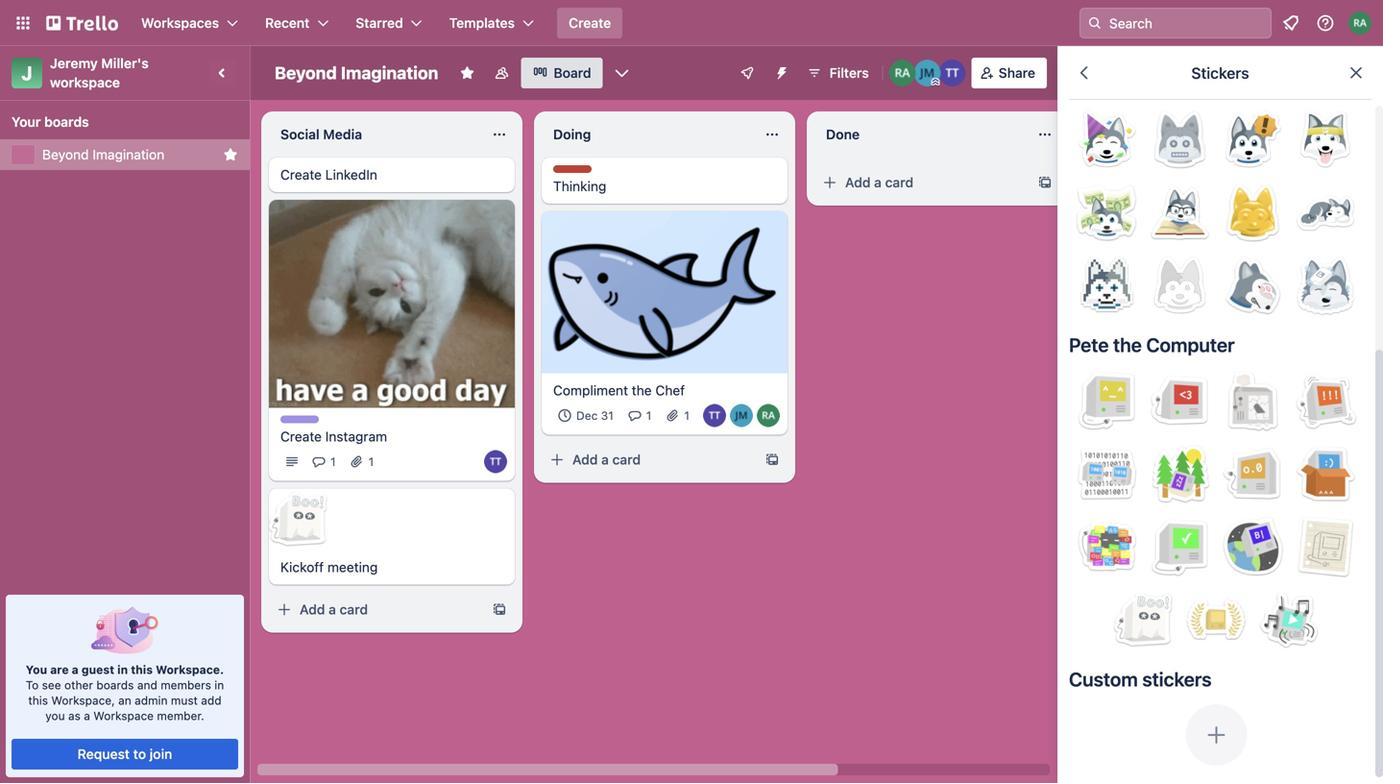 Task type: locate. For each thing, give the bounding box(es) containing it.
thoughts thinking
[[554, 166, 607, 194]]

1 horizontal spatial boards
[[96, 679, 134, 692]]

boards up an
[[96, 679, 134, 692]]

create
[[569, 15, 611, 31], [281, 167, 322, 183], [281, 429, 322, 444]]

Search field
[[1103, 9, 1272, 37]]

31
[[601, 409, 614, 423]]

imagination down your boards with 1 items element
[[93, 147, 165, 162]]

0 vertical spatial create
[[569, 15, 611, 31]]

beyond imagination inside beyond imagination text box
[[275, 62, 439, 83]]

this up and
[[131, 663, 153, 677]]

in right 'guest'
[[117, 663, 128, 677]]

boards inside you are a guest in this workspace. to see other boards and members in this workspace, an admin must add you as a workspace member.
[[96, 679, 134, 692]]

0 horizontal spatial create from template… image
[[765, 452, 780, 468]]

workspace
[[93, 709, 154, 723]]

card down 31
[[613, 452, 641, 468]]

Doing text field
[[542, 119, 754, 150]]

1 horizontal spatial card
[[613, 452, 641, 468]]

power ups image
[[740, 65, 755, 81]]

add a card button
[[815, 167, 1030, 198], [542, 445, 757, 475], [269, 594, 484, 625]]

dec
[[577, 409, 598, 423]]

1 horizontal spatial this
[[131, 663, 153, 677]]

0 horizontal spatial add a card button
[[269, 594, 484, 625]]

add a card button down 31
[[542, 445, 757, 475]]

create instagram link
[[281, 427, 504, 446]]

add down kickoff on the left of the page
[[300, 602, 325, 617]]

card
[[886, 174, 914, 190], [613, 452, 641, 468], [340, 602, 368, 617]]

create from template… image
[[1038, 175, 1053, 190], [765, 452, 780, 468]]

beyond imagination down your boards with 1 items element
[[42, 147, 165, 162]]

add down done
[[846, 174, 871, 190]]

the
[[1114, 334, 1143, 356], [632, 383, 652, 399]]

beyond imagination
[[275, 62, 439, 83], [42, 147, 165, 162]]

workspace navigation collapse icon image
[[210, 60, 236, 86]]

1 vertical spatial boards
[[96, 679, 134, 692]]

customize views image
[[613, 63, 632, 83]]

you are a guest in this workspace. to see other boards and members in this workspace, an admin must add you as a workspace member.
[[26, 663, 224, 723]]

stickers
[[1143, 668, 1212, 691]]

0 vertical spatial terry turtle (terryturtle) image
[[940, 60, 967, 86]]

boards right the your
[[44, 114, 89, 130]]

2 horizontal spatial card
[[886, 174, 914, 190]]

0 horizontal spatial beyond imagination
[[42, 147, 165, 162]]

to
[[26, 679, 39, 692]]

create button
[[557, 8, 623, 38]]

0 vertical spatial beyond imagination
[[275, 62, 439, 83]]

a right are
[[72, 663, 79, 677]]

beyond down "your boards"
[[42, 147, 89, 162]]

starred
[[356, 15, 403, 31]]

create down social
[[281, 167, 322, 183]]

join
[[150, 746, 172, 762]]

1 vertical spatial beyond
[[42, 147, 89, 162]]

to
[[133, 746, 146, 762]]

guest
[[82, 663, 114, 677]]

terry turtle (terryturtle) image
[[940, 60, 967, 86], [704, 404, 727, 427], [484, 450, 507, 473]]

0 vertical spatial add a card
[[846, 174, 914, 190]]

beyond imagination down 'starred'
[[275, 62, 439, 83]]

1 horizontal spatial ruby anderson (rubyanderson7) image
[[890, 60, 917, 86]]

jeremy miller's workspace
[[50, 55, 152, 90]]

request
[[78, 746, 130, 762]]

admin
[[135, 694, 168, 707]]

0 vertical spatial beyond
[[275, 62, 337, 83]]

1 horizontal spatial terry turtle (terryturtle) image
[[704, 404, 727, 427]]

0 horizontal spatial ruby anderson (rubyanderson7) image
[[757, 404, 780, 427]]

0 vertical spatial the
[[1114, 334, 1143, 356]]

pete the computer
[[1070, 334, 1236, 356]]

create linkedin
[[281, 167, 378, 183]]

a right as
[[84, 709, 90, 723]]

2 vertical spatial add a card button
[[269, 594, 484, 625]]

1 vertical spatial card
[[613, 452, 641, 468]]

2 horizontal spatial terry turtle (terryturtle) image
[[940, 60, 967, 86]]

a for done
[[875, 174, 882, 190]]

1 vertical spatial add a card button
[[542, 445, 757, 475]]

your
[[12, 114, 41, 130]]

1 vertical spatial create
[[281, 167, 322, 183]]

this
[[131, 663, 153, 677], [28, 694, 48, 707]]

share button
[[972, 58, 1048, 88]]

1 horizontal spatial add
[[573, 452, 598, 468]]

kickoff
[[281, 559, 324, 575]]

0 horizontal spatial add
[[300, 602, 325, 617]]

you
[[26, 663, 47, 677]]

1 vertical spatial the
[[632, 383, 652, 399]]

a
[[875, 174, 882, 190], [602, 452, 609, 468], [329, 602, 336, 617], [72, 663, 79, 677], [84, 709, 90, 723]]

card down done text field
[[886, 174, 914, 190]]

a down 31
[[602, 452, 609, 468]]

ruby anderson (rubyanderson7) image
[[1349, 12, 1372, 35]]

are
[[50, 663, 69, 677]]

1
[[647, 409, 652, 423], [685, 409, 690, 423], [331, 455, 336, 468], [369, 455, 374, 468]]

beyond
[[275, 62, 337, 83], [42, 147, 89, 162]]

create up board
[[569, 15, 611, 31]]

1 horizontal spatial in
[[215, 679, 224, 692]]

1 horizontal spatial the
[[1114, 334, 1143, 356]]

custom
[[1070, 668, 1139, 691]]

0 vertical spatial add a card button
[[815, 167, 1030, 198]]

add a card
[[846, 174, 914, 190], [573, 452, 641, 468], [300, 602, 368, 617]]

card down meeting
[[340, 602, 368, 617]]

1 horizontal spatial add a card
[[573, 452, 641, 468]]

1 vertical spatial in
[[215, 679, 224, 692]]

add
[[846, 174, 871, 190], [573, 452, 598, 468], [300, 602, 325, 617]]

1 vertical spatial add a card
[[573, 452, 641, 468]]

recent button
[[254, 8, 341, 38]]

add a card for social media
[[300, 602, 368, 617]]

add a card for doing
[[573, 452, 641, 468]]

1 vertical spatial beyond imagination
[[42, 147, 165, 162]]

create from template… image for doing
[[765, 452, 780, 468]]

create inside button
[[569, 15, 611, 31]]

2 vertical spatial add
[[300, 602, 325, 617]]

create for create linkedin
[[281, 167, 322, 183]]

a down done text field
[[875, 174, 882, 190]]

2 horizontal spatial add
[[846, 174, 871, 190]]

dec 31
[[577, 409, 614, 423]]

0 vertical spatial card
[[886, 174, 914, 190]]

0 vertical spatial ruby anderson (rubyanderson7) image
[[890, 60, 917, 86]]

add
[[201, 694, 222, 707]]

the right pete
[[1114, 334, 1143, 356]]

2 vertical spatial terry turtle (terryturtle) image
[[484, 450, 507, 473]]

2 horizontal spatial add a card
[[846, 174, 914, 190]]

primary element
[[0, 0, 1384, 46]]

1 vertical spatial imagination
[[93, 147, 165, 162]]

1 horizontal spatial beyond
[[275, 62, 337, 83]]

star or unstar board image
[[460, 65, 475, 81]]

workspace visible image
[[494, 65, 510, 81]]

boards
[[44, 114, 89, 130], [96, 679, 134, 692]]

1 down compliment the chef link
[[647, 409, 652, 423]]

add down dec 31 checkbox
[[573, 452, 598, 468]]

jeremy
[[50, 55, 98, 71]]

starred button
[[344, 8, 434, 38]]

imagination down starred dropdown button
[[341, 62, 439, 83]]

workspace,
[[51, 694, 115, 707]]

add a card button for doing
[[542, 445, 757, 475]]

2 vertical spatial create
[[281, 429, 322, 444]]

add a card down done
[[846, 174, 914, 190]]

add a card for done
[[846, 174, 914, 190]]

Dec 31 checkbox
[[554, 404, 620, 427]]

create inside 'link'
[[281, 167, 322, 183]]

0 horizontal spatial in
[[117, 663, 128, 677]]

social
[[281, 126, 320, 142]]

0 vertical spatial add
[[846, 174, 871, 190]]

jeremy miller (jeremymiller198) image
[[730, 404, 754, 427]]

create instagram
[[281, 429, 387, 444]]

a down kickoff meeting
[[329, 602, 336, 617]]

0 horizontal spatial boards
[[44, 114, 89, 130]]

create down color: purple, title: none icon
[[281, 429, 322, 444]]

2 horizontal spatial add a card button
[[815, 167, 1030, 198]]

in
[[117, 663, 128, 677], [215, 679, 224, 692]]

add a card button for done
[[815, 167, 1030, 198]]

0 horizontal spatial the
[[632, 383, 652, 399]]

add for doing
[[573, 452, 598, 468]]

the left chef
[[632, 383, 652, 399]]

imagination
[[341, 62, 439, 83], [93, 147, 165, 162]]

2 vertical spatial add a card
[[300, 602, 368, 617]]

1 horizontal spatial create from template… image
[[1038, 175, 1053, 190]]

0 horizontal spatial terry turtle (terryturtle) image
[[484, 450, 507, 473]]

workspaces button
[[130, 8, 250, 38]]

create for create instagram
[[281, 429, 322, 444]]

0 horizontal spatial add a card
[[300, 602, 368, 617]]

as
[[68, 709, 81, 723]]

other
[[64, 679, 93, 692]]

add a card down 31
[[573, 452, 641, 468]]

1 horizontal spatial beyond imagination
[[275, 62, 439, 83]]

1 vertical spatial this
[[28, 694, 48, 707]]

add a card down kickoff meeting
[[300, 602, 368, 617]]

add for done
[[846, 174, 871, 190]]

1 horizontal spatial imagination
[[341, 62, 439, 83]]

back to home image
[[46, 8, 118, 38]]

this down to
[[28, 694, 48, 707]]

beyond down recent popup button
[[275, 62, 337, 83]]

ruby anderson (rubyanderson7) image right jeremy miller (jeremymiller198) image
[[757, 404, 780, 427]]

1 vertical spatial create from template… image
[[765, 452, 780, 468]]

0 vertical spatial imagination
[[341, 62, 439, 83]]

ruby anderson (rubyanderson7) image
[[890, 60, 917, 86], [757, 404, 780, 427]]

workspace.
[[156, 663, 224, 677]]

templates
[[450, 15, 515, 31]]

add a card button down kickoff meeting link
[[269, 594, 484, 625]]

chef
[[656, 383, 685, 399]]

0 vertical spatial create from template… image
[[1038, 175, 1053, 190]]

in up the add
[[215, 679, 224, 692]]

ruby anderson (rubyanderson7) image left this member is an admin of this board. image
[[890, 60, 917, 86]]

1 vertical spatial add
[[573, 452, 598, 468]]

0 horizontal spatial card
[[340, 602, 368, 617]]

Done text field
[[815, 119, 1026, 150]]

starred icon image
[[223, 147, 238, 162]]

add a card button down done text field
[[815, 167, 1030, 198]]

1 horizontal spatial add a card button
[[542, 445, 757, 475]]

media
[[323, 126, 362, 142]]

2 vertical spatial card
[[340, 602, 368, 617]]



Task type: describe. For each thing, give the bounding box(es) containing it.
create from template… image
[[492, 602, 507, 617]]

Social Media text field
[[269, 119, 481, 150]]

member.
[[157, 709, 204, 723]]

0 vertical spatial boards
[[44, 114, 89, 130]]

recent
[[265, 15, 310, 31]]

0 notifications image
[[1280, 12, 1303, 35]]

linkedin
[[326, 167, 378, 183]]

request to join button
[[12, 739, 238, 770]]

0 vertical spatial in
[[117, 663, 128, 677]]

computer
[[1147, 334, 1236, 356]]

workspaces
[[141, 15, 219, 31]]

compliment the chef
[[554, 383, 685, 399]]

1 vertical spatial ruby anderson (rubyanderson7) image
[[757, 404, 780, 427]]

this member is an admin of this board. image
[[932, 78, 941, 86]]

board link
[[521, 58, 603, 88]]

templates button
[[438, 8, 546, 38]]

color: purple, title: none image
[[281, 416, 319, 423]]

create from template… image for done
[[1038, 175, 1053, 190]]

thoughts
[[554, 166, 607, 180]]

social media
[[281, 126, 362, 142]]

stickers
[[1192, 64, 1250, 82]]

doing
[[554, 126, 591, 142]]

and
[[137, 679, 157, 692]]

jeremy miller (jeremymiller198) image
[[915, 60, 942, 86]]

instagram
[[326, 429, 387, 444]]

filters button
[[801, 58, 875, 88]]

1 down 'instagram'
[[369, 455, 374, 468]]

open information menu image
[[1317, 13, 1336, 33]]

custom stickers
[[1070, 668, 1212, 691]]

board
[[554, 65, 592, 81]]

members
[[161, 679, 211, 692]]

kickoff meeting link
[[281, 558, 504, 577]]

compliment
[[554, 383, 629, 399]]

color: bold red, title: "thoughts" element
[[554, 165, 607, 180]]

card for social media
[[340, 602, 368, 617]]

an
[[118, 694, 131, 707]]

pete
[[1070, 334, 1110, 356]]

beyond inside text box
[[275, 62, 337, 83]]

share
[[999, 65, 1036, 81]]

compliment the chef link
[[554, 381, 777, 401]]

thinking link
[[554, 177, 777, 196]]

j
[[21, 62, 32, 84]]

see
[[42, 679, 61, 692]]

imagination inside text box
[[341, 62, 439, 83]]

the for pete
[[1114, 334, 1143, 356]]

add a card button for social media
[[269, 594, 484, 625]]

filters
[[830, 65, 870, 81]]

0 horizontal spatial imagination
[[93, 147, 165, 162]]

card for doing
[[613, 452, 641, 468]]

automation image
[[767, 58, 794, 85]]

0 horizontal spatial beyond
[[42, 147, 89, 162]]

the for compliment
[[632, 383, 652, 399]]

request to join
[[78, 746, 172, 762]]

meeting
[[328, 559, 378, 575]]

your boards with 1 items element
[[12, 111, 229, 134]]

search image
[[1088, 15, 1103, 31]]

miller's
[[101, 55, 149, 71]]

1 vertical spatial terry turtle (terryturtle) image
[[704, 404, 727, 427]]

a for doing
[[602, 452, 609, 468]]

beyond imagination inside beyond imagination link
[[42, 147, 165, 162]]

Board name text field
[[265, 58, 448, 88]]

0 horizontal spatial this
[[28, 694, 48, 707]]

a for social media
[[329, 602, 336, 617]]

create for create
[[569, 15, 611, 31]]

pete ghost image
[[268, 489, 329, 550]]

you
[[45, 709, 65, 723]]

0 vertical spatial this
[[131, 663, 153, 677]]

1 down chef
[[685, 409, 690, 423]]

1 down create instagram
[[331, 455, 336, 468]]

must
[[171, 694, 198, 707]]

workspace
[[50, 74, 120, 90]]

done
[[827, 126, 860, 142]]

add for social media
[[300, 602, 325, 617]]

your boards
[[12, 114, 89, 130]]

beyond imagination link
[[42, 145, 215, 164]]

card for done
[[886, 174, 914, 190]]

kickoff meeting
[[281, 559, 378, 575]]

create linkedin link
[[281, 165, 504, 185]]

thinking
[[554, 178, 607, 194]]



Task type: vqa. For each thing, say whether or not it's contained in the screenshot.
sm icon
no



